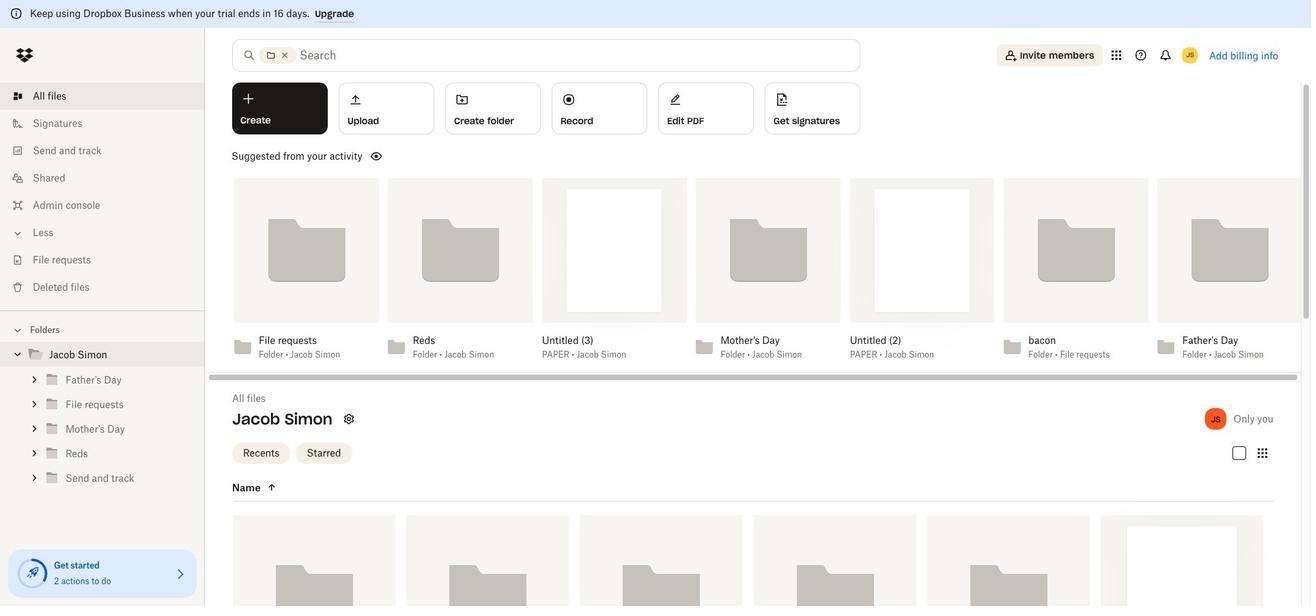 Task type: locate. For each thing, give the bounding box(es) containing it.
alert
[[0, 0, 1311, 28]]

list item
[[0, 83, 205, 110]]

list
[[0, 74, 205, 311]]

folder, mother's day row
[[580, 515, 743, 606]]

file, _ getting started with dropbox paper.paper row
[[1101, 515, 1263, 606]]

dropbox image
[[11, 42, 38, 69]]

folder, reds row
[[754, 515, 916, 606]]

folder, father's day row
[[233, 515, 396, 606]]

group
[[0, 367, 205, 490]]

folder, file requests row
[[406, 515, 569, 606]]



Task type: describe. For each thing, give the bounding box(es) containing it.
folder, send and track row
[[927, 515, 1090, 606]]

Search in folder "Jacob Simon" text field
[[300, 47, 832, 64]]

less image
[[11, 227, 25, 240]]

folder settings image
[[341, 411, 357, 427]]



Task type: vqa. For each thing, say whether or not it's contained in the screenshot.
Search in folder "Jacob Simon" TEXT FIELD
yes



